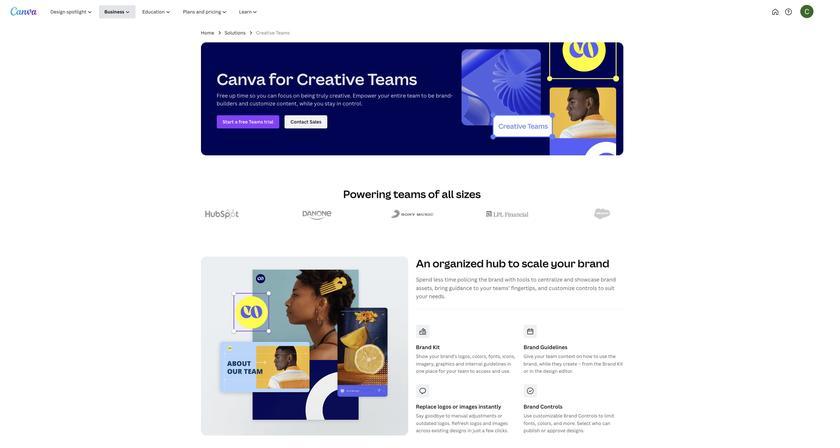 Task type: vqa. For each thing, say whether or not it's contained in the screenshot.
50%
no



Task type: describe. For each thing, give the bounding box(es) containing it.
fonts, inside the brand controls use customizable brand controls to limit fonts, colors, and more. select who can publish or approve designs.
[[524, 421, 537, 427]]

limit
[[605, 413, 615, 420]]

publish
[[524, 428, 540, 434]]

manual
[[452, 413, 468, 420]]

sizes
[[456, 187, 481, 202]]

brand for brand guidelines
[[524, 344, 539, 351]]

brand guidelines give your team context on how to use the brand, while they create – from the brand kit or in the design editor.
[[524, 344, 623, 375]]

1 vertical spatial logos
[[470, 421, 482, 427]]

assets,
[[416, 285, 434, 292]]

the down brand,
[[535, 369, 542, 375]]

hub
[[486, 257, 506, 271]]

or up manual
[[453, 404, 458, 411]]

creative.
[[330, 92, 352, 100]]

how
[[583, 354, 593, 360]]

in inside brand kit show your brand's logos, colors, fonts, icons, imagery, graphics and internal guidelines in one place for your team to access and use.
[[507, 361, 512, 368]]

spend less time policing the brand with tools to centralize and showcase brand assets, bring guidance to your teams' fingertips, and customize controls to suit your needs.
[[416, 276, 616, 301]]

few
[[486, 428, 494, 434]]

colors, inside the brand controls use customizable brand controls to limit fonts, colors, and more. select who can publish or approve designs.
[[538, 421, 553, 427]]

replace
[[416, 404, 437, 411]]

brand up the teams'
[[489, 276, 504, 284]]

kit inside brand kit show your brand's logos, colors, fonts, icons, imagery, graphics and internal guidelines in one place for your team to access and use.
[[433, 344, 440, 351]]

and inside canva for creative teams free up time so you can focus on being truly creative. empower your entire team to be brand- builders and customize content, while you stay in control.
[[239, 100, 248, 107]]

imagery,
[[416, 361, 435, 368]]

for inside canva for creative teams free up time so you can focus on being truly creative. empower your entire team to be brand- builders and customize content, while you stay in control.
[[269, 69, 294, 90]]

designs
[[450, 428, 467, 434]]

fingertips,
[[511, 285, 537, 292]]

brand-
[[436, 92, 453, 100]]

customizable
[[533, 413, 563, 420]]

to up with
[[508, 257, 520, 271]]

up
[[229, 92, 236, 100]]

an organized hub to scale your brand
[[416, 257, 610, 271]]

just
[[473, 428, 481, 434]]

replace logos or images instantly say goodbye to manual adjustments or outdated logos. refresh logos and images across existing designs in just a few clicks.
[[416, 404, 509, 434]]

give
[[524, 354, 534, 360]]

canva for creative teams free up time so you can focus on being truly creative. empower your entire team to be brand- builders and customize content, while you stay in control.
[[217, 69, 453, 107]]

hubspot image
[[205, 210, 239, 219]]

to inside 'replace logos or images instantly say goodbye to manual adjustments or outdated logos. refresh logos and images across existing designs in just a few clicks.'
[[446, 413, 450, 420]]

the inside the spend less time policing the brand with tools to centralize and showcase brand assets, bring guidance to your teams' fingertips, and customize controls to suit your needs.
[[479, 276, 487, 284]]

outdated
[[416, 421, 437, 427]]

free
[[217, 92, 228, 100]]

more.
[[563, 421, 576, 427]]

brand controls use customizable brand controls to limit fonts, colors, and more. select who can publish or approve designs.
[[524, 404, 615, 434]]

team inside brand guidelines give your team context on how to use the brand, while they create – from the brand kit or in the design editor.
[[546, 354, 557, 360]]

salesforce image
[[595, 209, 610, 220]]

suit
[[605, 285, 615, 292]]

use
[[524, 413, 532, 420]]

your inside brand guidelines give your team context on how to use the brand, while they create – from the brand kit or in the design editor.
[[535, 354, 545, 360]]

to right tools
[[531, 276, 537, 284]]

showcase
[[575, 276, 600, 284]]

teams
[[394, 187, 426, 202]]

organized
[[433, 257, 484, 271]]

your left the teams'
[[480, 285, 492, 292]]

0 horizontal spatial controls
[[541, 404, 563, 411]]

instantly
[[479, 404, 502, 411]]

say
[[416, 413, 424, 420]]

needs.
[[429, 293, 446, 301]]

teams'
[[493, 285, 510, 292]]

1 vertical spatial images
[[493, 421, 508, 427]]

a
[[482, 428, 485, 434]]

existing
[[432, 428, 449, 434]]

approve
[[547, 428, 566, 434]]

kit inside brand guidelines give your team context on how to use the brand, while they create – from the brand kit or in the design editor.
[[617, 361, 623, 368]]

across
[[416, 428, 431, 434]]

1 vertical spatial controls
[[579, 413, 598, 420]]

canva
[[217, 69, 266, 90]]

show
[[416, 354, 428, 360]]

access
[[476, 369, 491, 375]]

editor.
[[559, 369, 573, 375]]

0 vertical spatial you
[[257, 92, 266, 100]]

creative inside canva for creative teams free up time so you can focus on being truly creative. empower your entire team to be brand- builders and customize content, while you stay in control.
[[297, 69, 364, 90]]

one
[[416, 369, 425, 375]]

use
[[600, 354, 607, 360]]

and down logos,
[[456, 361, 464, 368]]

brand for brand kit
[[416, 344, 432, 351]]

truly
[[316, 92, 328, 100]]

the right the use
[[609, 354, 616, 360]]

colors, inside brand kit show your brand's logos, colors, fonts, icons, imagery, graphics and internal guidelines in one place for your team to access and use.
[[473, 354, 488, 360]]

who
[[592, 421, 602, 427]]

graphics
[[436, 361, 455, 368]]

can inside the brand controls use customizable brand controls to limit fonts, colors, and more. select who can publish or approve designs.
[[603, 421, 611, 427]]

builders
[[217, 100, 238, 107]]

centralize
[[538, 276, 563, 284]]

and inside the brand controls use customizable brand controls to limit fonts, colors, and more. select who can publish or approve designs.
[[554, 421, 562, 427]]

context
[[559, 354, 575, 360]]

sony music image
[[391, 210, 433, 219]]

of
[[428, 187, 440, 202]]

content,
[[277, 100, 298, 107]]

home link
[[201, 29, 214, 37]]

adjustments
[[469, 413, 497, 420]]

logos,
[[458, 354, 471, 360]]

they
[[552, 361, 562, 368]]

brand kit show your brand's logos, colors, fonts, icons, imagery, graphics and internal guidelines in one place for your team to access and use.
[[416, 344, 515, 375]]

create
[[563, 361, 577, 368]]

an
[[416, 257, 431, 271]]

empower
[[353, 92, 377, 100]]

use.
[[502, 369, 511, 375]]

guidelines
[[541, 344, 568, 351]]

solutions
[[225, 30, 246, 36]]

0 horizontal spatial teams
[[276, 30, 290, 36]]



Task type: locate. For each thing, give the bounding box(es) containing it.
on left "being"
[[293, 92, 300, 100]]

and up approve
[[554, 421, 562, 427]]

1 horizontal spatial logos
[[470, 421, 482, 427]]

your down graphics
[[447, 369, 457, 375]]

can inside canva for creative teams free up time so you can focus on being truly creative. empower your entire team to be brand- builders and customize content, while you stay in control.
[[268, 92, 277, 100]]

for inside brand kit show your brand's logos, colors, fonts, icons, imagery, graphics and internal guidelines in one place for your team to access and use.
[[439, 369, 445, 375]]

0 horizontal spatial customize
[[250, 100, 276, 107]]

from
[[582, 361, 593, 368]]

guidelines
[[484, 361, 506, 368]]

focus
[[278, 92, 292, 100]]

entire
[[391, 92, 406, 100]]

logos up the goodbye
[[438, 404, 452, 411]]

home
[[201, 30, 214, 36]]

fonts, inside brand kit show your brand's logos, colors, fonts, icons, imagery, graphics and internal guidelines in one place for your team to access and use.
[[489, 354, 501, 360]]

kit right from
[[617, 361, 623, 368]]

team right entire at left
[[407, 92, 420, 100]]

and down centralize
[[538, 285, 548, 292]]

1 vertical spatial fonts,
[[524, 421, 537, 427]]

can down limit
[[603, 421, 611, 427]]

team
[[407, 92, 420, 100], [546, 354, 557, 360], [458, 369, 469, 375]]

or down "instantly"
[[498, 413, 503, 420]]

controls up customizable
[[541, 404, 563, 411]]

and right builders
[[239, 100, 248, 107]]

customize down centralize
[[549, 285, 575, 292]]

to inside canva for creative teams free up time so you can focus on being truly creative. empower your entire team to be brand- builders and customize content, while you stay in control.
[[422, 92, 427, 100]]

brand up suit
[[601, 276, 616, 284]]

goodbye
[[425, 413, 445, 420]]

2 vertical spatial team
[[458, 369, 469, 375]]

to down internal
[[470, 369, 475, 375]]

fonts, up 'guidelines'
[[489, 354, 501, 360]]

brand inside brand kit show your brand's logos, colors, fonts, icons, imagery, graphics and internal guidelines in one place for your team to access and use.
[[416, 344, 432, 351]]

1 vertical spatial for
[[439, 369, 445, 375]]

customize
[[250, 100, 276, 107], [549, 285, 575, 292]]

brand up more. on the right of the page
[[564, 413, 577, 420]]

0 vertical spatial customize
[[250, 100, 276, 107]]

brand down the use
[[603, 361, 616, 368]]

select
[[577, 421, 591, 427]]

1 horizontal spatial on
[[577, 354, 582, 360]]

colors, down customizable
[[538, 421, 553, 427]]

kit
[[433, 344, 440, 351], [617, 361, 623, 368]]

you right so
[[257, 92, 266, 100]]

brand up the use
[[524, 404, 539, 411]]

or down brand,
[[524, 369, 529, 375]]

your right give
[[535, 354, 545, 360]]

your left entire at left
[[378, 92, 390, 100]]

your up centralize
[[551, 257, 576, 271]]

policing
[[458, 276, 478, 284]]

1 vertical spatial on
[[577, 354, 582, 360]]

time right less
[[445, 276, 456, 284]]

or right publish
[[541, 428, 546, 434]]

or inside brand guidelines give your team context on how to use the brand, while they create – from the brand kit or in the design editor.
[[524, 369, 529, 375]]

customize inside canva for creative teams free up time so you can focus on being truly creative. empower your entire team to be brand- builders and customize content, while you stay in control.
[[250, 100, 276, 107]]

1 horizontal spatial colors,
[[538, 421, 553, 427]]

0 horizontal spatial on
[[293, 92, 300, 100]]

to inside the brand controls use customizable brand controls to limit fonts, colors, and more. select who can publish or approve designs.
[[599, 413, 604, 420]]

danone image
[[303, 208, 332, 221]]

top level navigation element
[[45, 5, 286, 18]]

your down 'assets,'
[[416, 293, 428, 301]]

0 vertical spatial while
[[300, 100, 313, 107]]

0 horizontal spatial creative
[[256, 30, 275, 36]]

all
[[442, 187, 454, 202]]

in inside brand guidelines give your team context on how to use the brand, while they create – from the brand kit or in the design editor.
[[530, 369, 534, 375]]

0 horizontal spatial colors,
[[473, 354, 488, 360]]

controls
[[541, 404, 563, 411], [579, 413, 598, 420]]

0 vertical spatial time
[[237, 92, 248, 100]]

brand up showcase
[[578, 257, 610, 271]]

1 horizontal spatial creative
[[297, 69, 364, 90]]

on up –
[[577, 354, 582, 360]]

on inside brand guidelines give your team context on how to use the brand, while they create – from the brand kit or in the design editor.
[[577, 354, 582, 360]]

internal
[[465, 361, 483, 368]]

for up focus
[[269, 69, 294, 90]]

icons,
[[503, 354, 515, 360]]

scale
[[522, 257, 549, 271]]

1 horizontal spatial teams
[[368, 69, 417, 90]]

creative up truly on the left top of page
[[297, 69, 364, 90]]

the right the "policing"
[[479, 276, 487, 284]]

1 vertical spatial teams
[[368, 69, 417, 90]]

1 vertical spatial you
[[314, 100, 324, 107]]

time left so
[[237, 92, 248, 100]]

logos.
[[438, 421, 451, 427]]

0 horizontal spatial kit
[[433, 344, 440, 351]]

solutions link
[[225, 29, 246, 37]]

images up manual
[[460, 404, 478, 411]]

1 horizontal spatial customize
[[549, 285, 575, 292]]

tools
[[517, 276, 530, 284]]

–
[[579, 361, 581, 368]]

be
[[428, 92, 435, 100]]

to left limit
[[599, 413, 604, 420]]

you
[[257, 92, 266, 100], [314, 100, 324, 107]]

1 horizontal spatial controls
[[579, 413, 598, 420]]

while inside canva for creative teams free up time so you can focus on being truly creative. empower your entire team to be brand- builders and customize content, while you stay in control.
[[300, 100, 313, 107]]

for
[[269, 69, 294, 90], [439, 369, 445, 375]]

lpl financial image
[[486, 212, 528, 217]]

1 horizontal spatial time
[[445, 276, 456, 284]]

to down the "policing"
[[474, 285, 479, 292]]

time
[[237, 92, 248, 100], [445, 276, 456, 284]]

0 vertical spatial creative
[[256, 30, 275, 36]]

or
[[524, 369, 529, 375], [453, 404, 458, 411], [498, 413, 503, 420], [541, 428, 546, 434]]

or inside the brand controls use customizable brand controls to limit fonts, colors, and more. select who can publish or approve designs.
[[541, 428, 546, 434]]

teams inside canva for creative teams free up time so you can focus on being truly creative. empower your entire team to be brand- builders and customize content, while you stay in control.
[[368, 69, 417, 90]]

teams
[[276, 30, 290, 36], [368, 69, 417, 90]]

colors, up internal
[[473, 354, 488, 360]]

control.
[[343, 100, 363, 107]]

while inside brand guidelines give your team context on how to use the brand, while they create – from the brand kit or in the design editor.
[[539, 361, 551, 368]]

1 vertical spatial creative
[[297, 69, 364, 90]]

your inside canva for creative teams free up time so you can focus on being truly creative. empower your entire team to be brand- builders and customize content, while you stay in control.
[[378, 92, 390, 100]]

team inside canva for creative teams free up time so you can focus on being truly creative. empower your entire team to be brand- builders and customize content, while you stay in control.
[[407, 92, 420, 100]]

in down creative.
[[337, 100, 341, 107]]

the down the use
[[594, 361, 602, 368]]

and inside 'replace logos or images instantly say goodbye to manual adjustments or outdated logos. refresh logos and images across existing designs in just a few clicks.'
[[483, 421, 491, 427]]

0 vertical spatial for
[[269, 69, 294, 90]]

to inside brand kit show your brand's logos, colors, fonts, icons, imagery, graphics and internal guidelines in one place for your team to access and use.
[[470, 369, 475, 375]]

and down 'guidelines'
[[492, 369, 501, 375]]

controls
[[576, 285, 597, 292]]

0 horizontal spatial fonts,
[[489, 354, 501, 360]]

0 vertical spatial images
[[460, 404, 478, 411]]

team down internal
[[458, 369, 469, 375]]

in inside canva for creative teams free up time so you can focus on being truly creative. empower your entire team to be brand- builders and customize content, while you stay in control.
[[337, 100, 341, 107]]

fonts, up publish
[[524, 421, 537, 427]]

1 vertical spatial can
[[603, 421, 611, 427]]

1 horizontal spatial you
[[314, 100, 324, 107]]

design
[[543, 369, 558, 375]]

to inside brand guidelines give your team context on how to use the brand, while they create – from the brand kit or in the design editor.
[[594, 354, 599, 360]]

images up clicks.
[[493, 421, 508, 427]]

in down icons,
[[507, 361, 512, 368]]

so
[[250, 92, 256, 100]]

1 horizontal spatial team
[[458, 369, 469, 375]]

1 vertical spatial kit
[[617, 361, 623, 368]]

guidance
[[449, 285, 472, 292]]

logos
[[438, 404, 452, 411], [470, 421, 482, 427]]

0 horizontal spatial for
[[269, 69, 294, 90]]

to left suit
[[599, 285, 604, 292]]

in inside 'replace logos or images instantly say goodbye to manual adjustments or outdated logos. refresh logos and images across existing designs in just a few clicks.'
[[468, 428, 472, 434]]

while down "being"
[[300, 100, 313, 107]]

and left showcase
[[564, 276, 574, 284]]

refresh
[[452, 421, 469, 427]]

0 horizontal spatial you
[[257, 92, 266, 100]]

0 horizontal spatial team
[[407, 92, 420, 100]]

with
[[505, 276, 516, 284]]

1 horizontal spatial while
[[539, 361, 551, 368]]

images
[[460, 404, 478, 411], [493, 421, 508, 427]]

2 horizontal spatial team
[[546, 354, 557, 360]]

place
[[426, 369, 438, 375]]

for down graphics
[[439, 369, 445, 375]]

kit up graphics
[[433, 344, 440, 351]]

brand for brand controls
[[524, 404, 539, 411]]

while up 'design'
[[539, 361, 551, 368]]

1 vertical spatial time
[[445, 276, 456, 284]]

1 vertical spatial customize
[[549, 285, 575, 292]]

1 horizontal spatial for
[[439, 369, 445, 375]]

0 horizontal spatial logos
[[438, 404, 452, 411]]

while
[[300, 100, 313, 107], [539, 361, 551, 368]]

time inside the spend less time policing the brand with tools to centralize and showcase brand assets, bring guidance to your teams' fingertips, and customize controls to suit your needs.
[[445, 276, 456, 284]]

on inside canva for creative teams free up time so you can focus on being truly creative. empower your entire team to be brand- builders and customize content, while you stay in control.
[[293, 92, 300, 100]]

controls up select
[[579, 413, 598, 420]]

1 horizontal spatial can
[[603, 421, 611, 427]]

to left the use
[[594, 354, 599, 360]]

colors,
[[473, 354, 488, 360], [538, 421, 553, 427]]

creative
[[256, 30, 275, 36], [297, 69, 364, 90]]

0 vertical spatial logos
[[438, 404, 452, 411]]

and
[[239, 100, 248, 107], [564, 276, 574, 284], [538, 285, 548, 292], [456, 361, 464, 368], [492, 369, 501, 375], [483, 421, 491, 427], [554, 421, 562, 427]]

0 vertical spatial colors,
[[473, 354, 488, 360]]

1 horizontal spatial images
[[493, 421, 508, 427]]

team inside brand kit show your brand's logos, colors, fonts, icons, imagery, graphics and internal guidelines in one place for your team to access and use.
[[458, 369, 469, 375]]

the
[[479, 276, 487, 284], [609, 354, 616, 360], [594, 361, 602, 368], [535, 369, 542, 375]]

1 vertical spatial while
[[539, 361, 551, 368]]

you down truly on the left top of page
[[314, 100, 324, 107]]

can left focus
[[268, 92, 277, 100]]

brand's
[[441, 354, 457, 360]]

0 vertical spatial fonts,
[[489, 354, 501, 360]]

on
[[293, 92, 300, 100], [577, 354, 582, 360]]

customize down so
[[250, 100, 276, 107]]

brand,
[[524, 361, 538, 368]]

being
[[301, 92, 315, 100]]

time inside canva for creative teams free up time so you can focus on being truly creative. empower your entire team to be brand- builders and customize content, while you stay in control.
[[237, 92, 248, 100]]

team up they
[[546, 354, 557, 360]]

1 vertical spatial colors,
[[538, 421, 553, 427]]

0 horizontal spatial time
[[237, 92, 248, 100]]

brand templates (1) image
[[201, 257, 408, 437]]

in left just
[[468, 428, 472, 434]]

1 vertical spatial team
[[546, 354, 557, 360]]

0 horizontal spatial images
[[460, 404, 478, 411]]

0 vertical spatial can
[[268, 92, 277, 100]]

0 vertical spatial controls
[[541, 404, 563, 411]]

spend
[[416, 276, 433, 284]]

brand up give
[[524, 344, 539, 351]]

bring
[[435, 285, 448, 292]]

0 vertical spatial kit
[[433, 344, 440, 351]]

stay
[[325, 100, 336, 107]]

powering teams of all sizes
[[343, 187, 481, 202]]

0 vertical spatial teams
[[276, 30, 290, 36]]

to left be
[[422, 92, 427, 100]]

in down brand,
[[530, 369, 534, 375]]

0 horizontal spatial while
[[300, 100, 313, 107]]

your up imagery,
[[429, 354, 440, 360]]

and up few
[[483, 421, 491, 427]]

1 horizontal spatial kit
[[617, 361, 623, 368]]

0 horizontal spatial can
[[268, 92, 277, 100]]

creative teams
[[256, 30, 290, 36]]

creative right solutions
[[256, 30, 275, 36]]

logos up just
[[470, 421, 482, 427]]

0 vertical spatial on
[[293, 92, 300, 100]]

less
[[434, 276, 444, 284]]

designs.
[[567, 428, 585, 434]]

0 vertical spatial team
[[407, 92, 420, 100]]

customize inside the spend less time policing the brand with tools to centralize and showcase brand assets, bring guidance to your teams' fingertips, and customize controls to suit your needs.
[[549, 285, 575, 292]]

brand up show
[[416, 344, 432, 351]]

1 horizontal spatial fonts,
[[524, 421, 537, 427]]

to up logos.
[[446, 413, 450, 420]]

clicks.
[[495, 428, 509, 434]]



